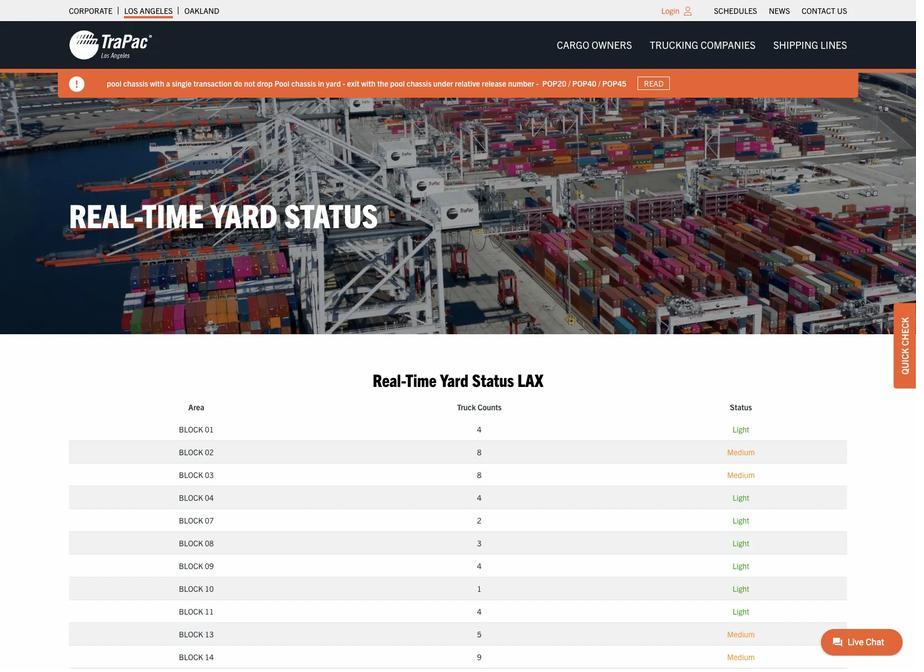 Task type: locate. For each thing, give the bounding box(es) containing it.
6 light from the top
[[733, 584, 749, 594]]

exit
[[347, 78, 359, 88]]

1 light from the top
[[733, 425, 749, 435]]

quick
[[899, 348, 910, 375]]

3 light from the top
[[733, 516, 749, 526]]

4 for block 09
[[477, 562, 482, 572]]

14
[[205, 653, 214, 663]]

2 light from the top
[[733, 493, 749, 503]]

pool chassis with a single transaction  do not drop pool chassis in yard -  exit with the pool chassis under relative release number -  pop20 / pop40 / pop45
[[107, 78, 626, 88]]

block 04
[[179, 493, 214, 503]]

2 block from the top
[[179, 448, 203, 458]]

2 vertical spatial status
[[730, 403, 752, 413]]

8 up the 2 on the bottom right of the page
[[477, 471, 482, 481]]

1 horizontal spatial status
[[472, 369, 514, 391]]

login
[[661, 6, 680, 16]]

8 for block 02
[[477, 448, 482, 458]]

with
[[150, 78, 164, 88], [361, 78, 376, 88]]

1 vertical spatial status
[[472, 369, 514, 391]]

banner
[[0, 21, 916, 98]]

10 block from the top
[[179, 630, 203, 640]]

- left exit at the left
[[343, 78, 345, 88]]

lax
[[518, 369, 543, 391]]

1 horizontal spatial -
[[536, 78, 539, 88]]

4 block from the top
[[179, 493, 203, 503]]

-
[[343, 78, 345, 88], [536, 78, 539, 88]]

a
[[166, 78, 170, 88]]

block 03
[[179, 471, 214, 481]]

light for block 04
[[733, 493, 749, 503]]

1 vertical spatial 8
[[477, 471, 482, 481]]

block 09
[[179, 562, 214, 572]]

0 horizontal spatial /
[[568, 78, 570, 88]]

block for block 10
[[179, 584, 203, 594]]

0 horizontal spatial status
[[284, 194, 378, 235]]

8 for block 03
[[477, 471, 482, 481]]

7 block from the top
[[179, 562, 203, 572]]

2 pool from the left
[[390, 78, 405, 88]]

chassis left a on the left top
[[123, 78, 148, 88]]

7 light from the top
[[733, 607, 749, 617]]

/
[[568, 78, 570, 88], [598, 78, 600, 88]]

oakland link
[[184, 3, 219, 18]]

light for block 10
[[733, 584, 749, 594]]

03
[[205, 471, 214, 481]]

- right number
[[536, 78, 539, 88]]

3 chassis from the left
[[407, 78, 431, 88]]

the
[[377, 78, 388, 88]]

chassis left under
[[407, 78, 431, 88]]

contact us link
[[802, 3, 847, 18]]

trucking companies
[[650, 38, 756, 51]]

block left 01
[[179, 425, 203, 435]]

1 vertical spatial menu bar
[[548, 34, 856, 56]]

0 vertical spatial status
[[284, 194, 378, 235]]

menu bar down light 'image'
[[548, 34, 856, 56]]

cargo owners
[[557, 38, 632, 51]]

with left the
[[361, 78, 376, 88]]

block 14
[[179, 653, 214, 663]]

8 down truck counts
[[477, 448, 482, 458]]

1 horizontal spatial time
[[405, 369, 437, 391]]

1 4 from the top
[[477, 425, 482, 435]]

block
[[179, 425, 203, 435], [179, 448, 203, 458], [179, 471, 203, 481], [179, 493, 203, 503], [179, 516, 203, 526], [179, 539, 203, 549], [179, 562, 203, 572], [179, 584, 203, 594], [179, 607, 203, 617], [179, 630, 203, 640], [179, 653, 203, 663]]

4
[[477, 425, 482, 435], [477, 493, 482, 503], [477, 562, 482, 572], [477, 607, 482, 617]]

under
[[433, 78, 453, 88]]

5 light from the top
[[733, 562, 749, 572]]

4 down '3'
[[477, 562, 482, 572]]

4 down truck counts
[[477, 425, 482, 435]]

block left 09
[[179, 562, 203, 572]]

13
[[205, 630, 214, 640]]

news
[[769, 6, 790, 16]]

trucking companies link
[[641, 34, 764, 56]]

block 08
[[179, 539, 214, 549]]

11 block from the top
[[179, 653, 203, 663]]

block for block 03
[[179, 471, 203, 481]]

block left 04
[[179, 493, 203, 503]]

3 block from the top
[[179, 471, 203, 481]]

0 horizontal spatial pool
[[107, 78, 121, 88]]

3 4 from the top
[[477, 562, 482, 572]]

do
[[234, 78, 242, 88]]

light for block 01
[[733, 425, 749, 435]]

transaction
[[193, 78, 232, 88]]

los angeles link
[[124, 3, 173, 18]]

time
[[142, 194, 204, 235], [405, 369, 437, 391]]

time for real-time yard status
[[142, 194, 204, 235]]

2 8 from the top
[[477, 471, 482, 481]]

relative
[[455, 78, 480, 88]]

1 horizontal spatial chassis
[[291, 78, 316, 88]]

0 horizontal spatial time
[[142, 194, 204, 235]]

shipping lines
[[773, 38, 847, 51]]

block left 14 on the left bottom
[[179, 653, 203, 663]]

not
[[244, 78, 255, 88]]

0 vertical spatial menu bar
[[708, 3, 853, 18]]

quick check link
[[894, 303, 916, 389]]

1 horizontal spatial yard
[[440, 369, 469, 391]]

block left 13
[[179, 630, 203, 640]]

2 / from the left
[[598, 78, 600, 88]]

trucking
[[650, 38, 698, 51]]

10
[[205, 584, 214, 594]]

2 horizontal spatial chassis
[[407, 78, 431, 88]]

block left 02
[[179, 448, 203, 458]]

angeles
[[140, 6, 173, 16]]

light
[[733, 425, 749, 435], [733, 493, 749, 503], [733, 516, 749, 526], [733, 539, 749, 549], [733, 562, 749, 572], [733, 584, 749, 594], [733, 607, 749, 617]]

status for real-time yard status lax
[[472, 369, 514, 391]]

4 up the 2 on the bottom right of the page
[[477, 493, 482, 503]]

menu bar
[[708, 3, 853, 18], [548, 34, 856, 56]]

cargo
[[557, 38, 589, 51]]

4 4 from the top
[[477, 607, 482, 617]]

8 block from the top
[[179, 584, 203, 594]]

1 vertical spatial yard
[[440, 369, 469, 391]]

1 horizontal spatial pool
[[390, 78, 405, 88]]

1 vertical spatial real-
[[373, 369, 405, 391]]

11
[[205, 607, 214, 617]]

login link
[[661, 6, 680, 16]]

us
[[837, 6, 847, 16]]

block left the '08'
[[179, 539, 203, 549]]

/ left pop40
[[568, 78, 570, 88]]

status
[[284, 194, 378, 235], [472, 369, 514, 391], [730, 403, 752, 413]]

news link
[[769, 3, 790, 18]]

1 block from the top
[[179, 425, 203, 435]]

area
[[188, 403, 204, 413]]

chassis
[[123, 78, 148, 88], [291, 78, 316, 88], [407, 78, 431, 88]]

real-
[[69, 194, 142, 235], [373, 369, 405, 391]]

menu bar containing cargo owners
[[548, 34, 856, 56]]

block left 10
[[179, 584, 203, 594]]

block left 03
[[179, 471, 203, 481]]

0 horizontal spatial real-
[[69, 194, 142, 235]]

8
[[477, 448, 482, 458], [477, 471, 482, 481]]

1 horizontal spatial with
[[361, 78, 376, 88]]

single
[[172, 78, 192, 88]]

block 01
[[179, 425, 214, 435]]

real- for real-time yard status lax
[[373, 369, 405, 391]]

chassis left in
[[291, 78, 316, 88]]

9 block from the top
[[179, 607, 203, 617]]

medium for block 13
[[727, 630, 755, 640]]

0 vertical spatial time
[[142, 194, 204, 235]]

0 horizontal spatial -
[[343, 78, 345, 88]]

4 medium from the top
[[727, 653, 755, 663]]

/ left pop45
[[598, 78, 600, 88]]

medium
[[727, 448, 755, 458], [727, 471, 755, 481], [727, 630, 755, 640], [727, 653, 755, 663]]

1 vertical spatial time
[[405, 369, 437, 391]]

block for block 14
[[179, 653, 203, 663]]

0 horizontal spatial with
[[150, 78, 164, 88]]

light for block 08
[[733, 539, 749, 549]]

3
[[477, 539, 482, 549]]

1 / from the left
[[568, 78, 570, 88]]

0 vertical spatial 8
[[477, 448, 482, 458]]

truck counts
[[457, 403, 502, 413]]

with left a on the left top
[[150, 78, 164, 88]]

owners
[[592, 38, 632, 51]]

1 8 from the top
[[477, 448, 482, 458]]

4 down the 1
[[477, 607, 482, 617]]

08
[[205, 539, 214, 549]]

5 block from the top
[[179, 516, 203, 526]]

0 vertical spatial real-
[[69, 194, 142, 235]]

2 4 from the top
[[477, 493, 482, 503]]

light for block 07
[[733, 516, 749, 526]]

1 horizontal spatial /
[[598, 78, 600, 88]]

menu bar up shipping
[[708, 3, 853, 18]]

pool
[[107, 78, 121, 88], [390, 78, 405, 88]]

0 vertical spatial yard
[[210, 194, 278, 235]]

pool right solid image
[[107, 78, 121, 88]]

0 horizontal spatial chassis
[[123, 78, 148, 88]]

yard
[[210, 194, 278, 235], [440, 369, 469, 391]]

2 medium from the top
[[727, 471, 755, 481]]

block for block 11
[[179, 607, 203, 617]]

6 block from the top
[[179, 539, 203, 549]]

3 medium from the top
[[727, 630, 755, 640]]

medium for block 03
[[727, 471, 755, 481]]

block for block 08
[[179, 539, 203, 549]]

oakland
[[184, 6, 219, 16]]

1 horizontal spatial real-
[[373, 369, 405, 391]]

1 medium from the top
[[727, 448, 755, 458]]

shipping lines link
[[764, 34, 856, 56]]

corporate link
[[69, 3, 112, 18]]

block left 07
[[179, 516, 203, 526]]

block left 11
[[179, 607, 203, 617]]

4 light from the top
[[733, 539, 749, 549]]

block for block 02
[[179, 448, 203, 458]]

pool right the
[[390, 78, 405, 88]]

0 horizontal spatial yard
[[210, 194, 278, 235]]

block for block 09
[[179, 562, 203, 572]]



Task type: vqa. For each thing, say whether or not it's contained in the screenshot.
1st BLOCK from the bottom
yes



Task type: describe. For each thing, give the bounding box(es) containing it.
block for block 04
[[179, 493, 203, 503]]

contact us
[[802, 6, 847, 16]]

pop45
[[602, 78, 626, 88]]

9
[[477, 653, 482, 663]]

real-time yard status
[[69, 194, 378, 235]]

pool
[[274, 78, 289, 88]]

medium for block 14
[[727, 653, 755, 663]]

2 with from the left
[[361, 78, 376, 88]]

schedules link
[[714, 3, 757, 18]]

1
[[477, 584, 482, 594]]

09
[[205, 562, 214, 572]]

block 07
[[179, 516, 214, 526]]

light for block 11
[[733, 607, 749, 617]]

04
[[205, 493, 214, 503]]

solid image
[[69, 77, 84, 92]]

cargo owners link
[[548, 34, 641, 56]]

quick check
[[899, 317, 910, 375]]

real- for real-time yard status
[[69, 194, 142, 235]]

2 horizontal spatial status
[[730, 403, 752, 413]]

pop20
[[542, 78, 566, 88]]

read
[[644, 78, 664, 88]]

medium for block 02
[[727, 448, 755, 458]]

yard
[[326, 78, 341, 88]]

pop40
[[572, 78, 596, 88]]

light for block 09
[[733, 562, 749, 572]]

block 02
[[179, 448, 214, 458]]

status for real-time yard status
[[284, 194, 378, 235]]

4 for block 11
[[477, 607, 482, 617]]

1 chassis from the left
[[123, 78, 148, 88]]

4 for block 04
[[477, 493, 482, 503]]

yard for real-time yard status lax
[[440, 369, 469, 391]]

block 11
[[179, 607, 214, 617]]

shipping
[[773, 38, 818, 51]]

number
[[508, 78, 534, 88]]

menu bar containing schedules
[[708, 3, 853, 18]]

time for real-time yard status lax
[[405, 369, 437, 391]]

read link
[[638, 77, 670, 90]]

truck
[[457, 403, 476, 413]]

block for block 13
[[179, 630, 203, 640]]

2
[[477, 516, 482, 526]]

block 10
[[179, 584, 214, 594]]

1 with from the left
[[150, 78, 164, 88]]

5
[[477, 630, 482, 640]]

los angeles
[[124, 6, 173, 16]]

02
[[205, 448, 214, 458]]

contact
[[802, 6, 835, 16]]

los angeles image
[[69, 29, 152, 61]]

corporate
[[69, 6, 112, 16]]

los
[[124, 6, 138, 16]]

1 - from the left
[[343, 78, 345, 88]]

yard for real-time yard status
[[210, 194, 278, 235]]

counts
[[478, 403, 502, 413]]

block for block 01
[[179, 425, 203, 435]]

light image
[[684, 7, 692, 16]]

4 for block 01
[[477, 425, 482, 435]]

release
[[482, 78, 506, 88]]

in
[[318, 78, 324, 88]]

block 13
[[179, 630, 214, 640]]

07
[[205, 516, 214, 526]]

companies
[[701, 38, 756, 51]]

check
[[899, 317, 910, 346]]

2 - from the left
[[536, 78, 539, 88]]

schedules
[[714, 6, 757, 16]]

lines
[[820, 38, 847, 51]]

block for block 07
[[179, 516, 203, 526]]

real-time yard status lax
[[373, 369, 543, 391]]

2 chassis from the left
[[291, 78, 316, 88]]

01
[[205, 425, 214, 435]]

1 pool from the left
[[107, 78, 121, 88]]

banner containing cargo owners
[[0, 21, 916, 98]]

drop
[[257, 78, 273, 88]]



